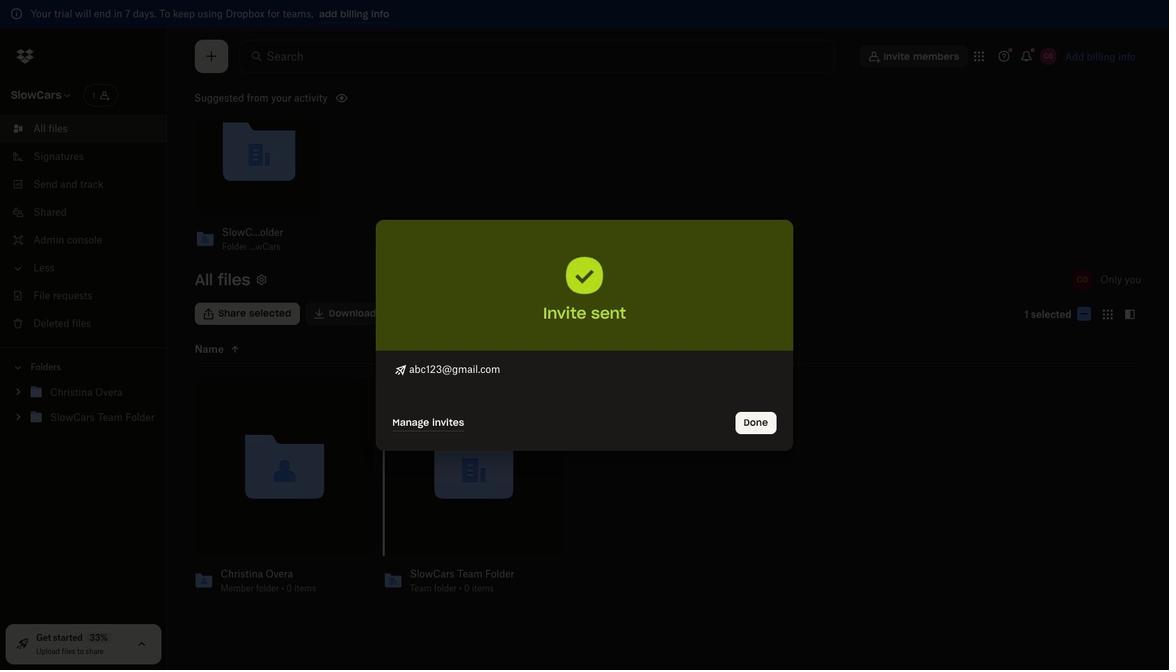 Task type: vqa. For each thing, say whether or not it's contained in the screenshot.
Get for Get app
no



Task type: describe. For each thing, give the bounding box(es) containing it.
team shared folder, slowcars team folder row
[[379, 378, 563, 603]]

less image
[[11, 262, 25, 276]]

christina overa (you) image
[[1070, 267, 1095, 292]]

team member folder, christina overa row
[[190, 378, 374, 603]]



Task type: locate. For each thing, give the bounding box(es) containing it.
list item
[[0, 115, 167, 143]]

list
[[0, 107, 167, 347]]

group
[[0, 377, 167, 441]]

alert
[[0, 0, 1169, 29]]

dropbox image
[[11, 42, 39, 70]]

dialog
[[376, 220, 794, 451]]



